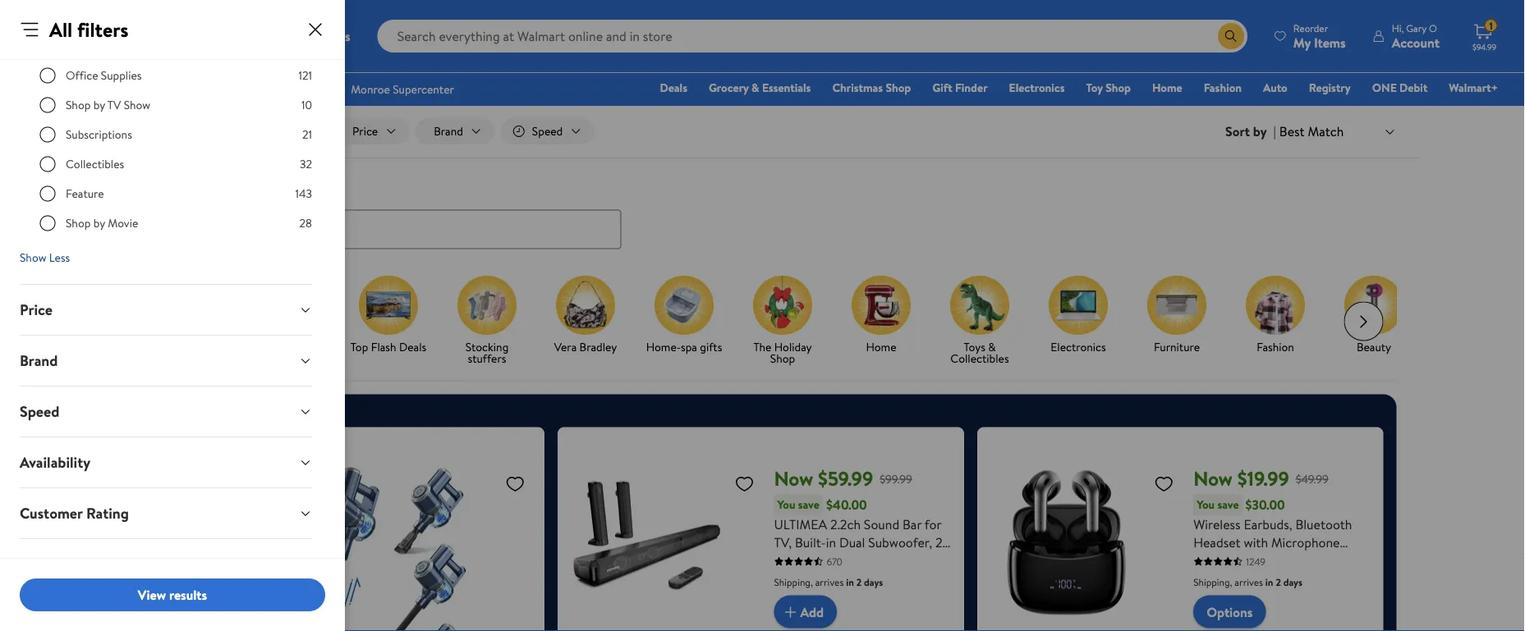 Task type: describe. For each thing, give the bounding box(es) containing it.
vera bradley image
[[556, 276, 615, 335]]

add to favorites list, ultimea 2.2ch sound bar for tv, built-in dual subwoofer, 2 in 1 separable bluetooth 5.3 soundbar , bassmax adjustable tv surround sound bar, hdmi-arc/optical/aux home theater speakers, wall mount image
[[735, 474, 754, 494]]

save for $59.99
[[798, 497, 820, 513]]

gift
[[932, 80, 953, 96]]

10 inside timer
[[811, 38, 829, 65]]

now $19.99 group
[[990, 441, 1371, 632]]

arc/optical/aux
[[814, 606, 913, 624]]

walmart+
[[1449, 80, 1498, 96]]

shop inside the holiday shop
[[770, 350, 795, 366]]

& for toys
[[988, 339, 996, 355]]

bar
[[903, 516, 922, 534]]

one debit link
[[1365, 79, 1435, 97]]

ipx7
[[1284, 552, 1309, 570]]

in up 670
[[826, 534, 836, 552]]

shop all flash deals
[[256, 339, 323, 366]]

1 horizontal spatial 1
[[1490, 19, 1493, 33]]

furniture image
[[1147, 276, 1206, 335]]

toy shop
[[1086, 80, 1131, 96]]

save for $19.99
[[1218, 497, 1239, 513]]

bluetooth inside you save $30.00 wireless earbuds, bluetooth headset with microphone touch control , ipx7 waterproof, high-fidelity stereo earphones for sports and work，compatible with iphone 13 pro max
[[1296, 516, 1352, 534]]

gift finder link
[[925, 79, 995, 97]]

for inside you save $40.00 ultimea 2.2ch sound bar for tv, built-in dual subwoofer, 2 in 1 separable bluetooth 5.3 soundbar , bassmax adjustable tv surround sound bar, hdmi-arc/optical/aux home theater speakers
[[925, 516, 942, 534]]

shop all image
[[161, 276, 221, 335]]

1 vertical spatial fashion link
[[1233, 276, 1318, 356]]

, inside you save $30.00 wireless earbuds, bluetooth headset with microphone touch control , ipx7 waterproof, high-fidelity stereo earphones for sports and work，compatible with iphone 13 pro max
[[1278, 552, 1281, 570]]

by for 10
[[93, 97, 105, 113]]

$94.99
[[1473, 41, 1497, 52]]

home-
[[646, 339, 681, 355]]

all departments option group
[[39, 0, 312, 245]]

gift finder
[[932, 80, 988, 96]]

arrives for $59.99
[[815, 575, 844, 589]]

top
[[350, 339, 368, 355]]

2.2ch
[[830, 516, 861, 534]]

1 vertical spatial with
[[1330, 606, 1354, 624]]

all
[[49, 16, 72, 43]]

in inside timer
[[736, 45, 751, 73]]

stocking stuffers image
[[457, 276, 516, 335]]

the holiday shop
[[753, 339, 812, 366]]

$99.99
[[880, 471, 912, 487]]

grocery & essentials
[[709, 80, 811, 96]]

in inside now $19.99 group
[[1266, 575, 1274, 589]]

1 horizontal spatial home link
[[1145, 79, 1190, 97]]

: for 11
[[876, 43, 879, 61]]

waterproof,
[[1194, 570, 1262, 588]]

bradley
[[579, 339, 617, 355]]

price
[[20, 300, 52, 320]]

show less
[[20, 250, 70, 266]]

days inside 03 : days
[[774, 67, 793, 81]]

and
[[1194, 606, 1214, 624]]

options link
[[1194, 596, 1266, 629]]

auto
[[1263, 80, 1288, 96]]

Search in Flash Deals search field
[[125, 210, 621, 249]]

fashion image
[[1246, 276, 1305, 335]]

supplies
[[101, 67, 142, 83]]

5.3
[[914, 552, 930, 570]]

days for now $59.99
[[864, 575, 883, 589]]

office supplies
[[66, 67, 142, 83]]

flash inside 'shop all flash deals'
[[298, 339, 323, 355]]

flash deals end in 3 days 10 hours 11 minutes 12 seconds element
[[598, 45, 751, 73]]

less
[[49, 250, 70, 266]]

collectibles inside all departments option group
[[66, 156, 124, 172]]

0 horizontal spatial home link
[[838, 276, 924, 356]]

: for 10
[[837, 43, 841, 61]]

670
[[827, 555, 843, 569]]

view
[[138, 586, 166, 604]]

beauty
[[1356, 339, 1391, 355]]

you save $40.00 ultimea 2.2ch sound bar for tv, built-in dual subwoofer, 2 in 1 separable bluetooth 5.3 soundbar , bassmax adjustable tv surround sound bar, hdmi-arc/optical/aux home theater speakers
[[774, 496, 948, 632]]

shop right toy on the top of the page
[[1106, 80, 1131, 96]]

shipping, arrives in 2 days for $59.99
[[774, 575, 883, 589]]

availability
[[20, 453, 90, 473]]

stocking stuffers
[[465, 339, 508, 366]]

$40.00
[[826, 496, 867, 514]]

finder
[[955, 80, 988, 96]]

ultimea
[[774, 516, 827, 534]]

home-spa gifts image
[[654, 276, 713, 335]]

0 vertical spatial electronics link
[[1002, 79, 1072, 97]]

& for grocery
[[752, 80, 759, 96]]

2 for now $59.99
[[856, 575, 862, 589]]

shop down "12"
[[886, 80, 911, 96]]

all filters image
[[130, 125, 156, 138]]

0 vertical spatial fashion
[[1204, 80, 1242, 96]]

the
[[753, 339, 771, 355]]

shipping, arrives in 2 days for $19.99
[[1194, 575, 1303, 589]]

now $59.99 group
[[571, 441, 951, 632]]

color button
[[7, 540, 325, 590]]

deals inside 'shop all flash deals'
[[276, 350, 303, 366]]

speed
[[20, 402, 59, 422]]

arrives for $19.99
[[1235, 575, 1263, 589]]

$59.99
[[818, 465, 873, 493]]

home-spa gifts link
[[641, 276, 727, 356]]

end
[[699, 45, 731, 73]]

1249
[[1246, 555, 1266, 569]]

shop down the feature
[[66, 215, 91, 231]]

121
[[299, 67, 312, 83]]

now for now $19.99
[[1194, 465, 1233, 493]]

options
[[1207, 603, 1253, 621]]

touch
[[1194, 552, 1227, 570]]

add to favorites list, wireless earbuds, bluetooth headset with microphone touch control , ipx7 waterproof, high-fidelity stereo earphones for sports and work，compatible with iphone 13 pro max xs xr samsung android image
[[1154, 474, 1174, 494]]

you save $30.00 wireless earbuds, bluetooth headset with microphone touch control , ipx7 waterproof, high-fidelity stereo earphones for sports and work，compatible with iphone 13 pro max
[[1194, 496, 1354, 632]]

min
[[852, 67, 868, 81]]

stereo
[[1194, 588, 1231, 606]]

beauty link
[[1331, 276, 1417, 356]]

143
[[295, 186, 312, 202]]

sort and filter section element
[[106, 105, 1420, 158]]

subwoofer,
[[868, 534, 932, 552]]

by for 28
[[93, 215, 105, 231]]

shop down office
[[66, 97, 91, 113]]

shipping, for now $59.99
[[774, 575, 813, 589]]

for inside you save $30.00 wireless earbuds, bluetooth headset with microphone touch control , ipx7 waterproof, high-fidelity stereo earphones for sports and work，compatible with iphone 13 pro max
[[1297, 588, 1314, 606]]

sports
[[1317, 588, 1354, 606]]

holiday
[[774, 339, 812, 355]]

none radio inside all departments option group
[[39, 156, 56, 172]]

office
[[66, 67, 98, 83]]

bar,
[[887, 588, 909, 606]]

surround
[[793, 588, 845, 606]]

shop by movie
[[66, 215, 138, 231]]

one debit
[[1372, 80, 1428, 96]]

the holiday shop link
[[740, 276, 825, 368]]

control
[[1230, 552, 1274, 570]]

in right surround
[[846, 575, 854, 589]]

flash deals end in
[[598, 45, 751, 73]]

12
[[888, 38, 905, 65]]

now $19.99 $49.99
[[1194, 465, 1329, 493]]

now $59.99 $99.99
[[774, 465, 912, 493]]

iphone
[[1194, 624, 1233, 632]]

bassmax
[[837, 570, 886, 588]]

32
[[300, 156, 312, 172]]

high-
[[1266, 570, 1298, 588]]

add
[[800, 603, 824, 621]]

flash deals image
[[260, 276, 319, 335]]

stocking
[[465, 339, 508, 355]]



Task type: vqa. For each thing, say whether or not it's contained in the screenshot.
rightmost Soft
no



Task type: locate. For each thing, give the bounding box(es) containing it.
deals down flash deals end in
[[660, 80, 687, 96]]

hours
[[810, 67, 834, 81]]

christmas
[[832, 80, 883, 96]]

deals down 'top flash deals' image
[[399, 339, 426, 355]]

1 vertical spatial 10
[[301, 97, 312, 113]]

now inside now $59.99 group
[[774, 465, 813, 493]]

1 vertical spatial electronics link
[[1035, 276, 1121, 356]]

1 horizontal spatial ,
[[1278, 552, 1281, 570]]

shop left the all
[[256, 339, 281, 355]]

hdmi-
[[774, 606, 814, 624]]

arrives down 1249
[[1235, 575, 1263, 589]]

0 vertical spatial bluetooth
[[1296, 516, 1352, 534]]

fashion up the sort
[[1204, 80, 1242, 96]]

deals down flash deals image
[[276, 350, 303, 366]]

shipping, down touch
[[1194, 575, 1233, 589]]

show up all filters image
[[124, 97, 150, 113]]

1 : from the left
[[799, 43, 803, 61]]

days inside now $59.99 group
[[864, 575, 883, 589]]

0 horizontal spatial &
[[752, 80, 759, 96]]

vera
[[554, 339, 576, 355]]

sound
[[864, 516, 900, 534], [848, 588, 884, 606]]

03
[[771, 38, 793, 65]]

1 horizontal spatial collectibles
[[950, 350, 1009, 366]]

, inside you save $40.00 ultimea 2.2ch sound bar for tv, built-in dual subwoofer, 2 in 1 separable bluetooth 5.3 soundbar , bassmax adjustable tv surround sound bar, hdmi-arc/optical/aux home theater speakers
[[831, 570, 834, 588]]

dual
[[839, 534, 865, 552]]

you up wireless
[[1197, 497, 1215, 513]]

home down add to cart icon at the bottom of the page
[[774, 624, 809, 632]]

1 shipping, arrives in 2 days from the left
[[774, 575, 883, 589]]

with up 1249
[[1244, 534, 1268, 552]]

2 horizontal spatial flash
[[598, 45, 643, 73]]

movie
[[108, 215, 138, 231]]

with down fidelity
[[1330, 606, 1354, 624]]

home down home image
[[866, 339, 896, 355]]

1 vertical spatial show
[[20, 250, 46, 266]]

tv inside all departments option group
[[107, 97, 121, 113]]

0 horizontal spatial bluetooth
[[854, 552, 910, 570]]

now
[[774, 465, 813, 493], [1194, 465, 1233, 493]]

0 vertical spatial 10
[[811, 38, 829, 65]]

by left |
[[1253, 122, 1267, 140]]

1 now from the left
[[774, 465, 813, 493]]

days for now $19.99
[[1284, 575, 1303, 589]]

1 horizontal spatial fashion
[[1256, 339, 1294, 355]]

you
[[777, 497, 795, 513], [1197, 497, 1215, 513]]

0 vertical spatial home
[[1152, 80, 1183, 96]]

you inside you save $40.00 ultimea 2.2ch sound bar for tv, built-in dual subwoofer, 2 in 1 separable bluetooth 5.3 soundbar , bassmax adjustable tv surround sound bar, hdmi-arc/optical/aux home theater speakers
[[777, 497, 795, 513]]

1 vertical spatial bluetooth
[[854, 552, 910, 570]]

stuffers
[[467, 350, 506, 366]]

1 horizontal spatial shipping, arrives in 2 days
[[1194, 575, 1303, 589]]

1 horizontal spatial tv
[[774, 588, 790, 606]]

1 horizontal spatial for
[[1297, 588, 1314, 606]]

shipping, arrives in 2 days down 670
[[774, 575, 883, 589]]

2 arrives from the left
[[1235, 575, 1263, 589]]

10 inside all departments option group
[[301, 97, 312, 113]]

days left bar,
[[864, 575, 883, 589]]

toys & collectibles link
[[937, 276, 1022, 368]]

1 inside you save $40.00 ultimea 2.2ch sound bar for tv, built-in dual subwoofer, 2 in 1 separable bluetooth 5.3 soundbar , bassmax adjustable tv surround sound bar, hdmi-arc/optical/aux home theater speakers
[[787, 552, 792, 570]]

arrives down 670
[[815, 575, 844, 589]]

home image
[[851, 276, 911, 335]]

add to cart image
[[781, 603, 800, 622]]

save inside you save $30.00 wireless earbuds, bluetooth headset with microphone touch control , ipx7 waterproof, high-fidelity stereo earphones for sports and work，compatible with iphone 13 pro max
[[1218, 497, 1239, 513]]

next slide for chipmodulewithimages list image
[[1344, 302, 1384, 341]]

shop down the holiday shop image
[[770, 350, 795, 366]]

1 arrives from the left
[[815, 575, 844, 589]]

deals link
[[653, 79, 695, 97]]

availability button
[[7, 438, 325, 488]]

2 now from the left
[[1194, 465, 1233, 493]]

2 shipping, arrives in 2 days from the left
[[1194, 575, 1303, 589]]

1 vertical spatial 1
[[787, 552, 792, 570]]

brand button
[[7, 336, 325, 386]]

in down 1249
[[1266, 575, 1274, 589]]

timer containing 03
[[119, 30, 1407, 92]]

collectibles
[[66, 156, 124, 172], [950, 350, 1009, 366]]

10 up "hours"
[[811, 38, 829, 65]]

filters
[[77, 16, 128, 43]]

tv left add
[[774, 588, 790, 606]]

bluetooth up ipx7
[[1296, 516, 1352, 534]]

shop by tv show
[[66, 97, 150, 113]]

brand
[[20, 351, 58, 371]]

shop inside 'shop all flash deals'
[[256, 339, 281, 355]]

shipping, inside now $59.99 group
[[774, 575, 813, 589]]

0 horizontal spatial collectibles
[[66, 156, 124, 172]]

pro
[[1250, 624, 1270, 632]]

show inside show less button
[[20, 250, 46, 266]]

one
[[1372, 80, 1397, 96]]

1 horizontal spatial arrives
[[1235, 575, 1263, 589]]

1 you from the left
[[777, 497, 795, 513]]

color
[[20, 554, 55, 575]]

auto link
[[1256, 79, 1295, 97]]

1 save from the left
[[798, 497, 820, 513]]

1 vertical spatial fashion
[[1256, 339, 1294, 355]]

shipping, arrives in 2 days down 1249
[[1194, 575, 1303, 589]]

microphone
[[1271, 534, 1340, 552]]

0 vertical spatial by
[[93, 97, 105, 113]]

1 vertical spatial &
[[988, 339, 996, 355]]

shop
[[886, 80, 911, 96], [1106, 80, 1131, 96], [66, 97, 91, 113], [66, 215, 91, 231], [256, 339, 281, 355], [770, 350, 795, 366]]

you for now $59.99
[[777, 497, 795, 513]]

walmart+ link
[[1442, 79, 1506, 97]]

beauty image
[[1344, 276, 1403, 335]]

bluetooth up bar,
[[854, 552, 910, 570]]

0 vertical spatial fashion link
[[1196, 79, 1249, 97]]

deals
[[647, 45, 694, 73], [660, 80, 687, 96], [399, 339, 426, 355], [276, 350, 303, 366]]

0 horizontal spatial arrives
[[815, 575, 844, 589]]

21
[[302, 126, 312, 143]]

days inside now $19.99 group
[[1284, 575, 1303, 589]]

1 horizontal spatial 2
[[935, 534, 943, 552]]

now for now $59.99
[[774, 465, 813, 493]]

electronics image
[[1049, 276, 1108, 335]]

11
[[852, 38, 865, 65]]

save up wireless
[[1218, 497, 1239, 513]]

now up wireless
[[1194, 465, 1233, 493]]

1 horizontal spatial days
[[864, 575, 883, 589]]

electronics left toy on the top of the page
[[1009, 80, 1065, 96]]

bluetooth
[[1296, 516, 1352, 534], [854, 552, 910, 570]]

view results
[[138, 586, 207, 604]]

in left built- at the right bottom of the page
[[774, 552, 784, 570]]

1
[[1490, 19, 1493, 33], [787, 552, 792, 570]]

vera bradley link
[[543, 276, 628, 356]]

2 vertical spatial home
[[774, 624, 809, 632]]

2 shipping, from the left
[[1194, 575, 1233, 589]]

0 horizontal spatial save
[[798, 497, 820, 513]]

bluetooth inside you save $40.00 ultimea 2.2ch sound bar for tv, built-in dual subwoofer, 2 in 1 separable bluetooth 5.3 soundbar , bassmax adjustable tv surround sound bar, hdmi-arc/optical/aux home theater speakers
[[854, 552, 910, 570]]

2 inside now $19.99 group
[[1276, 575, 1281, 589]]

shipping, arrives in 2 days inside now $59.99 group
[[774, 575, 883, 589]]

0 horizontal spatial shipping,
[[774, 575, 813, 589]]

1 horizontal spatial save
[[1218, 497, 1239, 513]]

, left ipx7
[[1278, 552, 1281, 570]]

fashion down the fashion image
[[1256, 339, 1294, 355]]

2 horizontal spatial days
[[1284, 575, 1303, 589]]

home link
[[1145, 79, 1190, 97], [838, 276, 924, 356]]

& right grocery
[[752, 80, 759, 96]]

Walmart Site-Wide search field
[[378, 20, 1248, 53]]

tv inside you save $40.00 ultimea 2.2ch sound bar for tv, built-in dual subwoofer, 2 in 1 separable bluetooth 5.3 soundbar , bassmax adjustable tv surround sound bar, hdmi-arc/optical/aux home theater speakers
[[774, 588, 790, 606]]

None radio
[[39, 67, 56, 84], [39, 97, 56, 113], [39, 126, 56, 143], [39, 186, 56, 202], [39, 215, 56, 232], [39, 67, 56, 84], [39, 97, 56, 113], [39, 126, 56, 143], [39, 186, 56, 202], [39, 215, 56, 232]]

$30.00
[[1246, 496, 1285, 514]]

show
[[124, 97, 150, 113], [20, 250, 46, 266]]

all filters dialog
[[0, 0, 345, 632]]

: right 11
[[876, 43, 879, 61]]

0 horizontal spatial :
[[799, 43, 803, 61]]

0 horizontal spatial 1
[[787, 552, 792, 570]]

1 horizontal spatial &
[[988, 339, 996, 355]]

0 horizontal spatial tv
[[107, 97, 121, 113]]

0 horizontal spatial 2
[[856, 575, 862, 589]]

customer
[[20, 504, 83, 524]]

0 horizontal spatial ,
[[831, 570, 834, 588]]

gifts
[[700, 339, 722, 355]]

add to favorites list, prettycare cordless stick vacuum cleaner lightweight for carpet floor pet hair w200 image
[[505, 474, 525, 494]]

electronics down electronics image
[[1050, 339, 1106, 355]]

2 save from the left
[[1218, 497, 1239, 513]]

for right bar
[[925, 516, 942, 534]]

0 vertical spatial 1
[[1490, 19, 1493, 33]]

0 horizontal spatial shipping, arrives in 2 days
[[774, 575, 883, 589]]

grocery
[[709, 80, 749, 96]]

1 horizontal spatial :
[[837, 43, 841, 61]]

arrives inside now $19.99 group
[[1235, 575, 1263, 589]]

1 vertical spatial electronics
[[1050, 339, 1106, 355]]

you for now $19.99
[[1197, 497, 1215, 513]]

2 : from the left
[[837, 43, 841, 61]]

2 horizontal spatial 2
[[1276, 575, 1281, 589]]

0 vertical spatial home link
[[1145, 79, 1190, 97]]

by left movie
[[93, 215, 105, 231]]

all filters
[[49, 16, 128, 43]]

shipping, for now $19.99
[[1194, 575, 1233, 589]]

you up ultimea
[[777, 497, 795, 513]]

1 vertical spatial tv
[[774, 588, 790, 606]]

0 horizontal spatial with
[[1244, 534, 1268, 552]]

rating
[[86, 504, 129, 524]]

03 : days
[[771, 38, 803, 81]]

1 vertical spatial sound
[[848, 588, 884, 606]]

for
[[925, 516, 942, 534], [1297, 588, 1314, 606]]

None search field
[[106, 178, 1420, 249]]

None radio
[[39, 156, 56, 172]]

&
[[752, 80, 759, 96], [988, 339, 996, 355]]

0 vertical spatial with
[[1244, 534, 1268, 552]]

0 vertical spatial tv
[[107, 97, 121, 113]]

0 horizontal spatial show
[[20, 250, 46, 266]]

home-spa gifts
[[646, 339, 722, 355]]

days down 03
[[774, 67, 793, 81]]

1 horizontal spatial now
[[1194, 465, 1233, 493]]

close panel image
[[306, 20, 325, 39]]

10 up the 21
[[301, 97, 312, 113]]

collectibles down "subscriptions"
[[66, 156, 124, 172]]

1 vertical spatial home link
[[838, 276, 924, 356]]

by inside the sort and filter section element
[[1253, 122, 1267, 140]]

you inside you save $30.00 wireless earbuds, bluetooth headset with microphone touch control , ipx7 waterproof, high-fidelity stereo earphones for sports and work，compatible with iphone 13 pro max
[[1197, 497, 1215, 513]]

2 for now $19.99
[[1276, 575, 1281, 589]]

home right toy shop
[[1152, 80, 1183, 96]]

speed button
[[7, 387, 325, 437]]

earphones
[[1235, 588, 1294, 606]]

1 horizontal spatial with
[[1330, 606, 1354, 624]]

shipping, arrives in 2 days
[[774, 575, 883, 589], [1194, 575, 1303, 589]]

now inside now $19.99 group
[[1194, 465, 1233, 493]]

days down ipx7
[[1284, 575, 1303, 589]]

shipping, up add to cart icon at the bottom of the page
[[774, 575, 813, 589]]

1 vertical spatial collectibles
[[950, 350, 1009, 366]]

tv down 'supplies'
[[107, 97, 121, 113]]

: left 11
[[837, 43, 841, 61]]

, down 670
[[831, 570, 834, 588]]

flash inside timer
[[598, 45, 643, 73]]

0 vertical spatial collectibles
[[66, 156, 124, 172]]

1 horizontal spatial show
[[124, 97, 150, 113]]

sound left bar,
[[848, 588, 884, 606]]

deals up deals link at the top left of the page
[[647, 45, 694, 73]]

in right end
[[736, 45, 751, 73]]

0 horizontal spatial 10
[[301, 97, 312, 113]]

1 vertical spatial home
[[866, 339, 896, 355]]

view results button
[[20, 579, 325, 612]]

0 vertical spatial &
[[752, 80, 759, 96]]

the holiday shop image
[[753, 276, 812, 335]]

3 : from the left
[[876, 43, 879, 61]]

shipping, inside now $19.99 group
[[1194, 575, 1233, 589]]

1 left built- at the right bottom of the page
[[787, 552, 792, 570]]

1 horizontal spatial bluetooth
[[1296, 516, 1352, 534]]

home inside you save $40.00 ultimea 2.2ch sound bar for tv, built-in dual subwoofer, 2 in 1 separable bluetooth 5.3 soundbar , bassmax adjustable tv surround sound bar, hdmi-arc/optical/aux home theater speakers
[[774, 624, 809, 632]]

: right 03
[[799, 43, 803, 61]]

by up "subscriptions"
[[93, 97, 105, 113]]

timer
[[119, 30, 1407, 92]]

: inside 03 : days
[[799, 43, 803, 61]]

built-
[[795, 534, 826, 552]]

in
[[736, 45, 751, 73], [826, 534, 836, 552], [774, 552, 784, 570], [846, 575, 854, 589], [1266, 575, 1274, 589]]

toy shop link
[[1079, 79, 1138, 97]]

work，compatible
[[1217, 606, 1326, 624]]

now up ultimea
[[774, 465, 813, 493]]

sort by |
[[1226, 122, 1276, 140]]

0 horizontal spatial days
[[774, 67, 793, 81]]

collectibles down toys & collectibles image at the right
[[950, 350, 1009, 366]]

0 vertical spatial show
[[124, 97, 150, 113]]

show inside all departments option group
[[124, 97, 150, 113]]

0 horizontal spatial you
[[777, 497, 795, 513]]

show left the 'less' at the top of the page
[[20, 250, 46, 266]]

1 horizontal spatial you
[[1197, 497, 1215, 513]]

stocking stuffers link
[[444, 276, 529, 368]]

subscriptions
[[66, 126, 132, 143]]

1 vertical spatial for
[[1297, 588, 1314, 606]]

Search search field
[[378, 20, 1248, 53]]

2 inside you save $40.00 ultimea 2.2ch sound bar for tv, built-in dual subwoofer, 2 in 1 separable bluetooth 5.3 soundbar , bassmax adjustable tv surround sound bar, hdmi-arc/optical/aux home theater speakers
[[935, 534, 943, 552]]

1 horizontal spatial 10
[[811, 38, 829, 65]]

1 up $94.99
[[1490, 19, 1493, 33]]

arrives inside now $59.99 group
[[815, 575, 844, 589]]

1 horizontal spatial shipping,
[[1194, 575, 1233, 589]]

sound left bar
[[864, 516, 900, 534]]

customer rating
[[20, 504, 129, 524]]

for left sports
[[1297, 588, 1314, 606]]

theater
[[812, 624, 855, 632]]

0 horizontal spatial now
[[774, 465, 813, 493]]

13
[[1236, 624, 1247, 632]]

2 horizontal spatial home
[[1152, 80, 1183, 96]]

separable
[[795, 552, 851, 570]]

results
[[169, 586, 207, 604]]

2 vertical spatial by
[[93, 215, 105, 231]]

1 vertical spatial by
[[1253, 122, 1267, 140]]

registry link
[[1302, 79, 1358, 97]]

save inside you save $40.00 ultimea 2.2ch sound bar for tv, built-in dual subwoofer, 2 in 1 separable bluetooth 5.3 soundbar , bassmax adjustable tv surround sound bar, hdmi-arc/optical/aux home theater speakers
[[798, 497, 820, 513]]

by
[[93, 97, 105, 113], [1253, 122, 1267, 140], [93, 215, 105, 231]]

christmas shop link
[[825, 79, 918, 97]]

0 horizontal spatial flash
[[298, 339, 323, 355]]

2 you from the left
[[1197, 497, 1215, 513]]

1 horizontal spatial home
[[866, 339, 896, 355]]

$49.99
[[1296, 471, 1329, 487]]

walmart image
[[26, 23, 133, 49]]

2 horizontal spatial :
[[876, 43, 879, 61]]

shipping, arrives in 2 days inside now $19.99 group
[[1194, 575, 1303, 589]]

0 vertical spatial electronics
[[1009, 80, 1065, 96]]

toys
[[963, 339, 985, 355]]

0 vertical spatial for
[[925, 516, 942, 534]]

save up ultimea
[[798, 497, 820, 513]]

group
[[152, 441, 532, 632]]

christmas shop
[[832, 80, 911, 96]]

0 vertical spatial sound
[[864, 516, 900, 534]]

wireless
[[1194, 516, 1241, 534]]

1 horizontal spatial flash
[[371, 339, 396, 355]]

& right toys
[[988, 339, 996, 355]]

vera bradley
[[554, 339, 617, 355]]

$19.99
[[1238, 465, 1289, 493]]

& inside grocery & essentials link
[[752, 80, 759, 96]]

toys & collectibles image
[[950, 276, 1009, 335]]

sec
[[890, 67, 904, 81]]

0 horizontal spatial for
[[925, 516, 942, 534]]

top flash deals image
[[359, 276, 418, 335]]

0 horizontal spatial fashion
[[1204, 80, 1242, 96]]

& inside toys & collectibles
[[988, 339, 996, 355]]

shop all flash deals link
[[247, 276, 332, 368]]

shipping,
[[774, 575, 813, 589], [1194, 575, 1233, 589]]

0 horizontal spatial home
[[774, 624, 809, 632]]

1 shipping, from the left
[[774, 575, 813, 589]]



